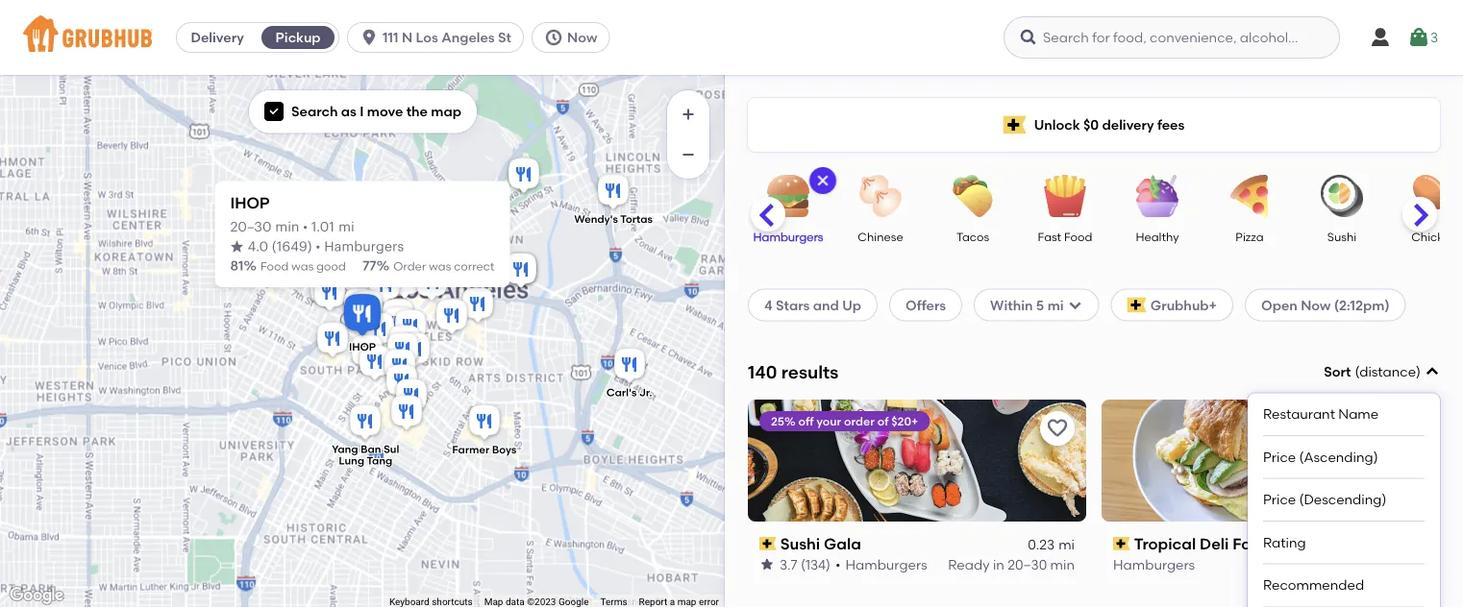 Task type: describe. For each thing, give the bounding box(es) containing it.
1649
[[277, 240, 308, 254]]

hamburgers inside map region
[[324, 240, 404, 254]]

sushi for sushi
[[1328, 230, 1357, 244]]

sushi for sushi gala
[[781, 535, 821, 554]]

within 5 mi
[[991, 297, 1064, 313]]

sushi gala
[[781, 535, 862, 554]]

111 n los angeles st button
[[347, 22, 532, 53]]

sushi gala image
[[459, 285, 497, 327]]

unlock
[[1035, 117, 1081, 133]]

tacos
[[957, 230, 990, 244]]

20–30 inside ihop 20–30 min • 1.01 mi
[[230, 221, 272, 234]]

anna's fish market dtla image
[[348, 288, 387, 330]]

proceed to checkout
[[1161, 539, 1301, 555]]

$20+
[[892, 414, 919, 428]]

shake shack image
[[386, 261, 424, 303]]

carl's jr.
[[607, 387, 653, 400]]

bossa nova image
[[348, 332, 387, 375]]

grubhub+
[[1151, 297, 1218, 313]]

min inside ihop 20–30 min • 1.01 mi
[[275, 221, 300, 234]]

the kroft image
[[456, 218, 494, 260]]

tropical deli food truck image
[[433, 297, 471, 339]]

25%
[[771, 414, 796, 428]]

burger den image
[[502, 251, 541, 293]]

now inside button
[[567, 29, 598, 46]]

cargo snack shack image
[[505, 155, 543, 198]]

(descending)
[[1300, 492, 1387, 508]]

pizza image
[[1217, 175, 1284, 217]]

restaurant
[[1264, 406, 1336, 423]]

price (ascending)
[[1264, 449, 1379, 465]]

chinese image
[[847, 175, 915, 217]]

(134)
[[801, 557, 831, 573]]

140 results
[[748, 362, 839, 383]]

5
[[1037, 297, 1045, 313]]

off
[[799, 414, 814, 428]]

81
[[230, 258, 244, 274]]

3.7
[[780, 557, 798, 573]]

order
[[844, 414, 875, 428]]

carl's
[[607, 387, 637, 400]]

gus's drive-in image
[[303, 208, 341, 251]]

unlock $0 delivery fees
[[1035, 117, 1185, 133]]

restaurant name
[[1264, 406, 1379, 423]]

lung
[[339, 455, 365, 468]]

denny's image
[[502, 251, 541, 293]]

within
[[991, 297, 1033, 313]]

shortcuts
[[432, 597, 473, 608]]

report a map error
[[639, 597, 719, 608]]

price for price (descending)
[[1264, 492, 1297, 508]]

search
[[291, 103, 338, 120]]

of
[[878, 414, 889, 428]]

3 button
[[1408, 20, 1439, 55]]

©2023
[[527, 597, 556, 608]]

(2:12pm)
[[1335, 297, 1390, 313]]

and
[[813, 297, 840, 313]]

chinese
[[858, 230, 904, 244]]

delivery button
[[177, 22, 258, 53]]

111 n los angeles st
[[383, 29, 512, 46]]

angeles
[[442, 29, 495, 46]]

tortas
[[621, 213, 653, 226]]

3
[[1431, 29, 1439, 46]]

was for 77
[[429, 260, 451, 274]]

recommended
[[1264, 578, 1365, 594]]

hamburgers down hamburgers image
[[754, 230, 824, 244]]

140
[[748, 362, 778, 383]]

77 % order was correct
[[363, 258, 495, 274]]

move
[[367, 103, 403, 120]]

4.0
[[248, 240, 269, 254]]

1 save this restaurant button from the left
[[1041, 411, 1075, 446]]

distance
[[1360, 364, 1417, 380]]

4.0 ( 1649 )
[[248, 240, 312, 254]]

proceed
[[1161, 539, 1217, 555]]

grubhub plus flag logo image for grubhub+
[[1128, 298, 1147, 313]]

ihop 20–30 min • 1.01 mi
[[230, 194, 355, 234]]

el charro restaurant image
[[291, 232, 330, 275]]

open now (2:12pm)
[[1262, 297, 1390, 313]]

report
[[639, 597, 668, 608]]

fast food
[[1038, 230, 1093, 244]]

1 horizontal spatial now
[[1301, 297, 1332, 313]]

results
[[782, 362, 839, 383]]

111
[[383, 29, 399, 46]]

checkout
[[1237, 539, 1301, 555]]

• for 3.7 (134)
[[836, 557, 841, 573]]

name
[[1339, 406, 1379, 423]]

pizza
[[1236, 230, 1264, 244]]

delivery
[[1103, 117, 1155, 133]]

2 save this restaurant button from the left
[[1395, 411, 1429, 446]]

price for price (ascending)
[[1264, 449, 1297, 465]]

hamburgers image
[[755, 175, 822, 217]]

google image
[[5, 584, 68, 609]]

tang
[[367, 455, 393, 468]]

open
[[1262, 297, 1298, 313]]

minus icon image
[[679, 145, 698, 164]]

( for 1649
[[272, 240, 277, 254]]

gala
[[824, 535, 862, 554]]

1 save this restaurant image from the left
[[1046, 417, 1070, 440]]

tropical
[[1135, 535, 1197, 554]]

carl's jr. image
[[611, 346, 649, 388]]

smashburger image
[[314, 320, 352, 362]]

0.23 mi
[[1028, 537, 1075, 554]]

order
[[394, 260, 426, 274]]

correct
[[454, 260, 495, 274]]

terms
[[601, 597, 628, 608]]

svg image inside 3 button
[[1408, 26, 1431, 49]]

to
[[1220, 539, 1234, 555]]

wendy's tortas
[[575, 213, 653, 226]]

in for 10–20
[[1350, 557, 1362, 573]]

% for 81
[[244, 258, 257, 274]]

the
[[406, 103, 428, 120]]

los
[[416, 29, 438, 46]]

min for ready in 20–30 min
[[1051, 557, 1075, 573]]

up
[[843, 297, 862, 313]]

yang ban sul lung tang
[[332, 443, 399, 468]]

( for distance
[[1356, 364, 1360, 380]]

10–20
[[1365, 557, 1402, 573]]

4
[[765, 297, 773, 313]]

your
[[817, 414, 842, 428]]

rating
[[1264, 535, 1307, 551]]

0 horizontal spatial map
[[431, 103, 462, 120]]

shayan express image
[[383, 362, 421, 404]]

the vegan joint image
[[392, 377, 431, 419]]

3.7 (134)
[[780, 557, 831, 573]]

svg image inside the 111 n los angeles st button
[[360, 28, 379, 47]]

star icon image
[[760, 557, 775, 573]]

tropical deli food truck
[[1135, 535, 1317, 554]]

now button
[[532, 22, 618, 53]]

fees
[[1158, 117, 1185, 133]]

2 vertical spatial mi
[[1059, 537, 1075, 554]]

food for 81 % food was good
[[261, 260, 289, 274]]

yang
[[332, 443, 358, 456]]

wild living foods image
[[384, 330, 422, 373]]



Task type: locate. For each thing, give the bounding box(es) containing it.
keyboard shortcuts button
[[389, 596, 473, 609]]

• for 1649
[[316, 240, 320, 254]]

1 horizontal spatial subscription pass image
[[1114, 538, 1131, 551]]

google
[[559, 597, 589, 608]]

error
[[699, 597, 719, 608]]

burger district image
[[381, 347, 419, 389]]

price down restaurant
[[1264, 449, 1297, 465]]

fast food image
[[1032, 175, 1099, 217]]

1 horizontal spatial )
[[1417, 364, 1422, 380]]

1 horizontal spatial in
[[1350, 557, 1362, 573]]

(ascending)
[[1300, 449, 1379, 465]]

None field
[[1248, 363, 1441, 609]]

) inside field
[[1417, 364, 1422, 380]]

1 vertical spatial •
[[316, 240, 320, 254]]

habibi bites image
[[307, 270, 345, 312]]

sort ( distance )
[[1325, 364, 1422, 380]]

main navigation navigation
[[0, 0, 1464, 75]]

boys
[[492, 444, 517, 457]]

0 horizontal spatial grubhub plus flag logo image
[[1004, 116, 1027, 134]]

grubhub plus flag logo image left grubhub+
[[1128, 298, 1147, 313]]

bonaventure brewing co. image
[[365, 266, 404, 308]]

in for 20–30
[[993, 557, 1005, 573]]

2 subscription pass image from the left
[[1114, 538, 1131, 551]]

subscription pass image for sushi gala
[[760, 538, 777, 551]]

1 vertical spatial price
[[1264, 492, 1297, 508]]

mi right 1.01
[[339, 221, 355, 234]]

1 horizontal spatial save this restaurant image
[[1400, 417, 1423, 440]]

farmer boys image
[[466, 403, 504, 445]]

sul
[[384, 443, 399, 456]]

subscription pass image
[[760, 538, 777, 551], [1114, 538, 1131, 551]]

good
[[317, 260, 346, 274]]

% for 77
[[377, 258, 390, 274]]

0 vertical spatial )
[[308, 240, 312, 254]]

2 svg image from the left
[[1020, 28, 1039, 47]]

Search for food, convenience, alcohol... search field
[[1004, 16, 1341, 59]]

0 horizontal spatial (
[[272, 240, 277, 254]]

food inside 81 % food was good
[[261, 260, 289, 274]]

• down 1.01
[[316, 240, 320, 254]]

1 vertical spatial mi
[[1048, 297, 1064, 313]]

0 vertical spatial • hamburgers
[[316, 240, 404, 254]]

0 vertical spatial price
[[1264, 449, 1297, 465]]

1 horizontal spatial •
[[316, 240, 320, 254]]

sushi down 'sushi' image
[[1328, 230, 1357, 244]]

0 horizontal spatial subscription pass image
[[760, 538, 777, 551]]

vegan hooligans image
[[395, 330, 434, 373]]

vurger guyz image
[[360, 310, 398, 352]]

0 horizontal spatial ready
[[949, 557, 990, 573]]

1 horizontal spatial sushi
[[1328, 230, 1357, 244]]

truck
[[1275, 535, 1317, 554]]

subscription pass image left tropical
[[1114, 538, 1131, 551]]

was inside the 77 % order was correct
[[429, 260, 451, 274]]

grubhub plus flag logo image
[[1004, 116, 1027, 134], [1128, 298, 1147, 313]]

hill street bar & restaurant image
[[413, 263, 451, 305]]

price (descending)
[[1264, 492, 1387, 508]]

•
[[303, 221, 308, 234], [316, 240, 320, 254], [836, 557, 841, 573]]

was
[[292, 260, 314, 274], [429, 260, 451, 274]]

now right st at the left top of page
[[567, 29, 598, 46]]

2 price from the top
[[1264, 492, 1297, 508]]

now right open
[[1301, 297, 1332, 313]]

0 vertical spatial mi
[[339, 221, 355, 234]]

$0
[[1084, 117, 1099, 133]]

20–30 down the 0.23
[[1008, 557, 1048, 573]]

pickup button
[[258, 22, 339, 53]]

0 horizontal spatial )
[[308, 240, 312, 254]]

0 horizontal spatial •
[[303, 221, 308, 234]]

0 horizontal spatial ihop
[[230, 194, 270, 213]]

( right 4.0
[[272, 240, 277, 254]]

min down 0.23 mi
[[1051, 557, 1075, 573]]

tropical deli food truck logo image
[[1102, 400, 1441, 522]]

list box
[[1264, 394, 1425, 609]]

the melt - 7th & figueroa, la image
[[340, 286, 379, 328]]

• hamburgers down gala
[[836, 557, 928, 573]]

subscription pass image inside tropical deli food truck link
[[1114, 538, 1131, 551]]

% down 4.0
[[244, 258, 257, 274]]

mi inside ihop 20–30 min • 1.01 mi
[[339, 221, 355, 234]]

sort
[[1325, 364, 1352, 380]]

d-town burger bar image
[[391, 307, 430, 350]]

subscription pass image up star icon on the right of page
[[760, 538, 777, 551]]

0 vertical spatial map
[[431, 103, 462, 120]]

2 horizontal spatial min
[[1405, 557, 1429, 573]]

none field containing sort
[[1248, 363, 1441, 609]]

data
[[506, 597, 525, 608]]

1 was from the left
[[292, 260, 314, 274]]

proceed to checkout button
[[1102, 530, 1360, 565]]

save this restaurant button
[[1041, 411, 1075, 446], [1395, 411, 1429, 446]]

% left order
[[377, 258, 390, 274]]

report a map error link
[[639, 597, 719, 608]]

1 horizontal spatial min
[[1051, 557, 1075, 573]]

ihop image
[[340, 291, 386, 342]]

2 horizontal spatial food
[[1233, 535, 1272, 554]]

2 horizontal spatial •
[[836, 557, 841, 573]]

wendy's tortas image
[[594, 172, 633, 214]]

the little jewel of new orleans image
[[466, 213, 505, 255]]

• hamburgers inside map region
[[316, 240, 404, 254]]

burgershop image
[[386, 323, 424, 365]]

ready for ready in 10–20 min
[[1306, 557, 1347, 573]]

chicken image
[[1401, 175, 1464, 217]]

1 horizontal spatial (
[[1356, 364, 1360, 380]]

1 subscription pass image from the left
[[760, 538, 777, 551]]

2 in from the left
[[1350, 557, 1362, 573]]

list box inside field
[[1264, 394, 1425, 609]]

map right a
[[678, 597, 697, 608]]

tropical deli food truck link
[[1114, 534, 1429, 555]]

0 horizontal spatial was
[[292, 260, 314, 274]]

0 vertical spatial now
[[567, 29, 598, 46]]

81 % food was good
[[230, 258, 346, 274]]

0 horizontal spatial • hamburgers
[[316, 240, 404, 254]]

2 was from the left
[[429, 260, 451, 274]]

mi right the 0.23
[[1059, 537, 1075, 554]]

ihop
[[230, 194, 270, 213], [349, 341, 376, 354]]

farmer boys
[[452, 444, 517, 457]]

min
[[275, 221, 300, 234], [1051, 557, 1075, 573], [1405, 557, 1429, 573]]

map region
[[0, 59, 873, 609]]

0 horizontal spatial save this restaurant button
[[1041, 411, 1075, 446]]

0 vertical spatial (
[[272, 240, 277, 254]]

1 horizontal spatial svg image
[[1020, 28, 1039, 47]]

) down 1.01
[[308, 240, 312, 254]]

0.23
[[1028, 537, 1055, 554]]

was for 81
[[292, 260, 314, 274]]

0 vertical spatial •
[[303, 221, 308, 234]]

2 vertical spatial •
[[836, 557, 841, 573]]

as
[[341, 103, 357, 120]]

0 horizontal spatial save this restaurant image
[[1046, 417, 1070, 440]]

0 vertical spatial 20–30
[[230, 221, 272, 234]]

keyboard shortcuts
[[389, 597, 473, 608]]

1 horizontal spatial grubhub plus flag logo image
[[1128, 298, 1147, 313]]

( inside field
[[1356, 364, 1360, 380]]

• down gala
[[836, 557, 841, 573]]

deli
[[1200, 535, 1230, 554]]

1 vertical spatial ihop
[[349, 341, 376, 354]]

) right sort
[[1417, 364, 1422, 380]]

ihop for ihop 20–30 min • 1.01 mi
[[230, 194, 270, 213]]

subscription pass image for tropical deli food truck
[[1114, 538, 1131, 551]]

now
[[567, 29, 598, 46], [1301, 297, 1332, 313]]

price
[[1264, 449, 1297, 465], [1264, 492, 1297, 508]]

1 vertical spatial (
[[1356, 364, 1360, 380]]

• hamburgers up 77
[[316, 240, 404, 254]]

svg image
[[1370, 26, 1393, 49], [1408, 26, 1431, 49], [544, 28, 564, 47], [268, 106, 280, 117], [816, 173, 831, 189], [1068, 298, 1084, 313], [1425, 365, 1441, 380]]

min for ready in 10–20 min
[[1405, 557, 1429, 573]]

wendy's
[[575, 213, 618, 226]]

0 horizontal spatial in
[[993, 557, 1005, 573]]

• left 1.01
[[303, 221, 308, 234]]

) for 4.0 ( 1649 )
[[308, 240, 312, 254]]

healthy image
[[1124, 175, 1192, 217]]

salt n peppa image
[[380, 304, 418, 347]]

0 vertical spatial grubhub plus flag logo image
[[1004, 116, 1027, 134]]

arda's cafe image
[[379, 297, 417, 339]]

( inside map region
[[272, 240, 277, 254]]

1 horizontal spatial 20–30
[[1008, 557, 1048, 573]]

terms link
[[601, 597, 628, 608]]

1 in from the left
[[993, 557, 1005, 573]]

1 horizontal spatial ready
[[1306, 557, 1347, 573]]

( right sort
[[1356, 364, 1360, 380]]

option inside field
[[1264, 608, 1425, 609]]

0 horizontal spatial min
[[275, 221, 300, 234]]

1 vertical spatial food
[[261, 260, 289, 274]]

1 vertical spatial map
[[678, 597, 697, 608]]

1 vertical spatial now
[[1301, 297, 1332, 313]]

1 ready from the left
[[949, 557, 990, 573]]

sushi up 3.7 (134) at right
[[781, 535, 821, 554]]

) inside map region
[[308, 240, 312, 254]]

0 horizontal spatial %
[[244, 258, 257, 274]]

price up rating
[[1264, 492, 1297, 508]]

0 horizontal spatial svg image
[[360, 28, 379, 47]]

20–30 up 4.0
[[230, 221, 272, 234]]

1 vertical spatial grubhub plus flag logo image
[[1128, 298, 1147, 313]]

svg image inside now button
[[544, 28, 564, 47]]

ihop for ihop
[[349, 341, 376, 354]]

dollis - breakfast restaurant image
[[311, 274, 349, 316]]

1 horizontal spatial was
[[429, 260, 451, 274]]

tacos image
[[940, 175, 1007, 217]]

st
[[498, 29, 512, 46]]

0 vertical spatial sushi
[[1328, 230, 1357, 244]]

plus icon image
[[679, 105, 698, 124]]

1.01
[[311, 221, 335, 234]]

master burger image
[[356, 343, 394, 385]]

save this restaurant image
[[1046, 417, 1070, 440], [1400, 417, 1423, 440]]

mi right "5"
[[1048, 297, 1064, 313]]

yang ban sul lung tang image
[[346, 403, 385, 445]]

hamburgers
[[754, 230, 824, 244], [324, 240, 404, 254], [846, 557, 928, 573], [1114, 557, 1196, 573]]

jr.
[[640, 387, 653, 400]]

was inside 81 % food was good
[[292, 260, 314, 274]]

healthy
[[1136, 230, 1180, 244]]

keyboard
[[389, 597, 430, 608]]

min right "10–20"
[[1405, 557, 1429, 573]]

2 vertical spatial food
[[1233, 535, 1272, 554]]

hamburgers down gala
[[846, 557, 928, 573]]

1 horizontal spatial map
[[678, 597, 697, 608]]

offers
[[906, 297, 947, 313]]

svg image inside field
[[1425, 365, 1441, 380]]

hamburgers up 77
[[324, 240, 404, 254]]

1 horizontal spatial ihop
[[349, 341, 376, 354]]

was down 1649
[[292, 260, 314, 274]]

1 price from the top
[[1264, 449, 1297, 465]]

option
[[1264, 608, 1425, 609]]

) for sort ( distance )
[[1417, 364, 1422, 380]]

• hamburgers for 1649
[[316, 240, 404, 254]]

map right the
[[431, 103, 462, 120]]

ready in 20–30 min
[[949, 557, 1075, 573]]

rating image
[[230, 240, 244, 253]]

1 horizontal spatial food
[[1065, 230, 1093, 244]]

a
[[670, 597, 675, 608]]

2 % from the left
[[377, 258, 390, 274]]

ihop inside ihop 20–30 min • 1.01 mi
[[230, 194, 270, 213]]

sushi image
[[1309, 175, 1376, 217]]

1 % from the left
[[244, 258, 257, 274]]

• hamburgers for 3.7 (134)
[[836, 557, 928, 573]]

ready
[[949, 557, 990, 573], [1306, 557, 1347, 573]]

map
[[431, 103, 462, 120], [678, 597, 697, 608]]

in
[[993, 557, 1005, 573], [1350, 557, 1362, 573]]

1 horizontal spatial • hamburgers
[[836, 557, 928, 573]]

0 vertical spatial ihop
[[230, 194, 270, 213]]

25% off your order of $20+
[[771, 414, 919, 428]]

ban
[[361, 443, 381, 456]]

chicken
[[1412, 230, 1458, 244]]

grubhub plus flag logo image for unlock $0 delivery fees
[[1004, 116, 1027, 134]]

svg image left 111 at the left top
[[360, 28, 379, 47]]

1 vertical spatial 20–30
[[1008, 557, 1048, 573]]

ale's restaurant image
[[388, 393, 426, 435]]

0 vertical spatial food
[[1065, 230, 1093, 244]]

1 vertical spatial • hamburgers
[[836, 557, 928, 573]]

1 vertical spatial )
[[1417, 364, 1422, 380]]

svg image
[[360, 28, 379, 47], [1020, 28, 1039, 47]]

1 vertical spatial sushi
[[781, 535, 821, 554]]

sushi gala logo image
[[748, 400, 1087, 522]]

)
[[308, 240, 312, 254], [1417, 364, 1422, 380]]

min up 1649
[[275, 221, 300, 234]]

map
[[484, 597, 503, 608]]

1 horizontal spatial %
[[377, 258, 390, 274]]

0 horizontal spatial 20–30
[[230, 221, 272, 234]]

grubhub plus flag logo image left unlock
[[1004, 116, 1027, 134]]

0 horizontal spatial food
[[261, 260, 289, 274]]

food for tropical deli food truck
[[1233, 535, 1272, 554]]

2 save this restaurant image from the left
[[1400, 417, 1423, 440]]

svg image up unlock
[[1020, 28, 1039, 47]]

• inside ihop 20–30 min • 1.01 mi
[[303, 221, 308, 234]]

food
[[1065, 230, 1093, 244], [261, 260, 289, 274], [1233, 535, 1272, 554]]

0 horizontal spatial now
[[567, 29, 598, 46]]

2 ready from the left
[[1306, 557, 1347, 573]]

hamburgers down tropical
[[1114, 557, 1196, 573]]

0 horizontal spatial sushi
[[781, 535, 821, 554]]

1 svg image from the left
[[360, 28, 379, 47]]

mi
[[339, 221, 355, 234], [1048, 297, 1064, 313], [1059, 537, 1075, 554]]

ready for ready in 20–30 min
[[949, 557, 990, 573]]

1 horizontal spatial save this restaurant button
[[1395, 411, 1429, 446]]

list box containing restaurant name
[[1264, 394, 1425, 609]]

was right order
[[429, 260, 451, 274]]



Task type: vqa. For each thing, say whether or not it's contained in the screenshot.
the leftmost $1.49
no



